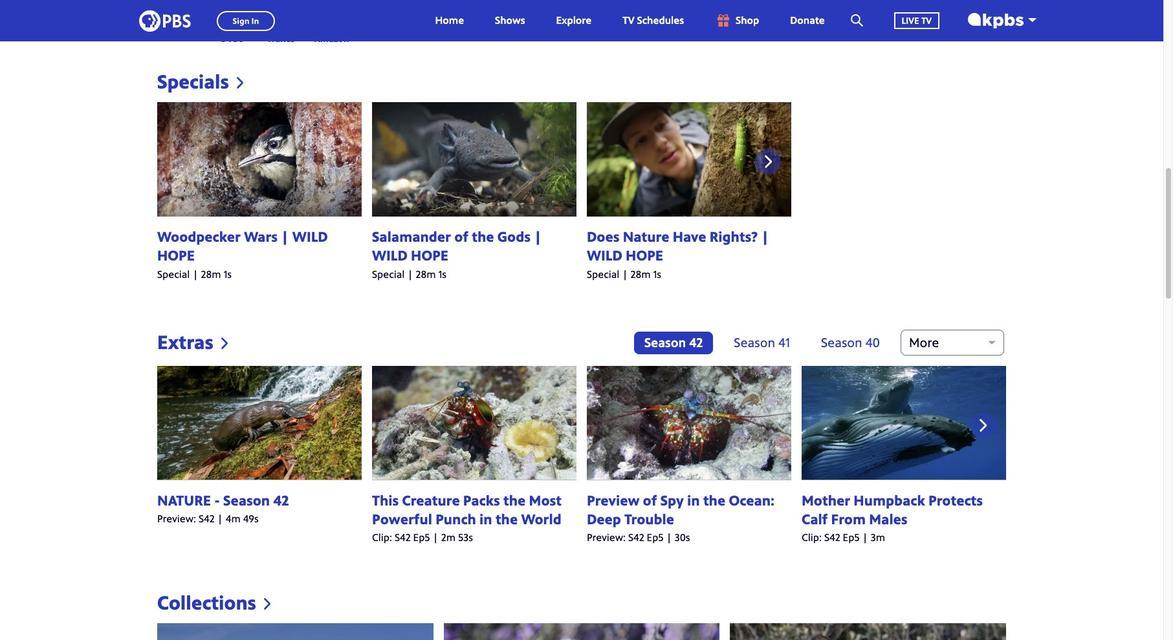 Task type: vqa. For each thing, say whether or not it's contained in the screenshot.
Filter by Title:
no



Task type: describe. For each thing, give the bounding box(es) containing it.
nature - season 42 preview: s42 | 4m 49s
[[157, 490, 289, 526]]

s42 inside mother humpback protects calf from males clip: s42 ep5 | 3m
[[824, 531, 840, 545]]

wars
[[244, 227, 278, 246]]

does nature have rights? | wild hope link
[[587, 227, 781, 265]]

mother humpback protects calf from males link
[[802, 490, 996, 529]]

| inside preview of spy in the ocean: deep trouble preview: s42 ep5 | 30s
[[666, 531, 672, 545]]

ocean:
[[729, 490, 775, 510]]

1 horizontal spatial tv
[[921, 14, 932, 26]]

wild inside woodpecker wars | wild hope special | 28m 1s
[[292, 227, 328, 246]]

world
[[521, 509, 562, 529]]

the left world
[[496, 509, 518, 529]]

| down nature
[[622, 267, 628, 281]]

woodpecker wars | wild hope link
[[157, 227, 351, 265]]

gods
[[497, 227, 531, 246]]

season for season 42
[[644, 334, 686, 351]]

protects
[[929, 490, 983, 510]]

live tv
[[902, 14, 932, 26]]

region containing nature - season 42
[[157, 366, 1006, 545]]

of for salamander
[[454, 227, 469, 246]]

itunes link
[[259, 18, 304, 45]]

| right 'gods'
[[534, 227, 542, 246]]

calf
[[802, 509, 828, 529]]

animals with cameras image
[[730, 624, 1006, 641]]

s42 inside this creature packs the most powerful punch in the world clip: s42 ep5 | 2m 53s
[[395, 531, 411, 545]]

ep5 inside preview of spy in the ocean: deep trouble preview: s42 ep5 | 30s
[[647, 531, 664, 545]]

amazon link
[[315, 18, 349, 45]]

specials
[[157, 68, 229, 95]]

itunes
[[268, 32, 295, 44]]

dvds
[[221, 32, 243, 44]]

the inside salamander of the gods | wild hope special | 28m 1s
[[472, 227, 494, 246]]

nature
[[623, 227, 669, 246]]

ep5 inside mother humpback protects calf from males clip: s42 ep5 | 3m
[[843, 531, 860, 545]]

region containing woodpecker wars | wild hope
[[157, 102, 791, 282]]

clip: inside this creature packs the most powerful punch in the world clip: s42 ep5 | 2m 53s
[[372, 531, 392, 545]]

| right rights? on the top of page
[[761, 227, 769, 246]]

| inside this creature packs the most powerful punch in the world clip: s42 ep5 | 2m 53s
[[433, 531, 439, 545]]

video thumbnail: nature does nature have rights? | wild hope image
[[587, 102, 791, 217]]

live
[[902, 14, 919, 26]]

season 40
[[821, 334, 880, 351]]

collections link
[[157, 589, 270, 616]]

woodpecker
[[157, 227, 241, 246]]

extras link
[[157, 329, 228, 355]]

donate link
[[777, 0, 838, 41]]

punch
[[436, 509, 476, 529]]

donate
[[790, 13, 825, 27]]

in inside preview of spy in the ocean: deep trouble preview: s42 ep5 | 30s
[[687, 490, 700, 510]]

28m for does nature have rights? | wild hope
[[631, 267, 651, 281]]

3m
[[871, 531, 885, 545]]

special for does nature have rights? | wild hope
[[587, 267, 620, 281]]

41
[[779, 334, 790, 351]]

home
[[435, 13, 464, 27]]

shows link
[[482, 0, 538, 41]]

now:
[[178, 21, 203, 35]]

video thumbnail: nature this creature packs the most powerful punch in the world image
[[372, 366, 577, 480]]

shop link
[[702, 0, 772, 41]]

video thumbnail: nature mother humpback protects calf from males image
[[802, 366, 1006, 480]]

powerful
[[372, 509, 432, 529]]

30s
[[675, 531, 690, 545]]

nature
[[157, 490, 211, 510]]

kpbs image
[[968, 13, 1024, 28]]

28m inside woodpecker wars | wild hope special | 28m 1s
[[201, 267, 221, 281]]

explore link
[[543, 0, 605, 41]]

clip: inside mother humpback protects calf from males clip: s42 ep5 | 3m
[[802, 531, 822, 545]]

spy
[[661, 490, 684, 510]]

search image
[[851, 14, 863, 27]]

the alps image
[[157, 624, 433, 641]]

woodpecker wars | wild hope special | 28m 1s
[[157, 227, 328, 281]]

of for preview
[[643, 490, 657, 510]]

schedules
[[637, 13, 684, 27]]

collections
[[157, 589, 256, 616]]

home link
[[422, 0, 477, 41]]

males
[[869, 509, 908, 529]]

49s
[[243, 512, 259, 526]]

0 horizontal spatial tv
[[623, 13, 635, 27]]

dvds link
[[221, 18, 243, 45]]

does nature have rights? | wild hope special | 28m 1s
[[587, 227, 769, 281]]

tv schedules
[[623, 13, 684, 27]]

this creature packs the most powerful punch in the world clip: s42 ep5 | 2m 53s
[[372, 490, 562, 545]]

special for salamander of the gods | wild hope
[[372, 267, 405, 281]]

salamander
[[372, 227, 451, 246]]



Task type: locate. For each thing, give the bounding box(es) containing it.
ep5
[[413, 531, 430, 545], [647, 531, 664, 545], [843, 531, 860, 545]]

preview of spy in the ocean: deep trouble preview: s42 ep5 | 30s
[[587, 490, 775, 545]]

1 special from the left
[[157, 267, 190, 281]]

wild for does
[[587, 245, 622, 265]]

tv
[[623, 13, 635, 27], [921, 14, 932, 26]]

2 28m from the left
[[416, 267, 436, 281]]

0 horizontal spatial next slide image
[[758, 149, 778, 175]]

0 horizontal spatial 42
[[273, 490, 289, 510]]

preview:
[[157, 512, 196, 526], [587, 531, 626, 545]]

hope inside woodpecker wars | wild hope special | 28m 1s
[[157, 245, 195, 265]]

video thumbnail: nature woodpecker wars | wild hope image
[[157, 102, 362, 217]]

0 horizontal spatial hope
[[157, 245, 195, 265]]

s42 down -
[[199, 512, 215, 526]]

nature - season 42 link
[[157, 490, 351, 510]]

season for season 41
[[734, 334, 775, 351]]

preview: inside preview of spy in the ocean: deep trouble preview: s42 ep5 | 30s
[[587, 531, 626, 545]]

have
[[673, 227, 706, 246]]

1 horizontal spatial 28m
[[416, 267, 436, 281]]

| inside mother humpback protects calf from males clip: s42 ep5 | 3m
[[862, 531, 868, 545]]

| right wars
[[281, 227, 289, 246]]

salamander of the gods | wild hope link
[[372, 227, 566, 265]]

0 vertical spatial region
[[157, 102, 791, 282]]

in right spy
[[687, 490, 700, 510]]

1s for does nature have rights? | wild hope
[[653, 267, 661, 281]]

1 vertical spatial 42
[[273, 490, 289, 510]]

2 region from the top
[[157, 366, 1006, 545]]

1s down woodpecker wars | wild hope link
[[224, 267, 232, 281]]

0 horizontal spatial preview:
[[157, 512, 196, 526]]

0 horizontal spatial special
[[157, 267, 190, 281]]

the left most
[[504, 490, 526, 510]]

1 horizontal spatial hope
[[411, 245, 449, 265]]

s42 inside nature - season 42 preview: s42 | 4m 49s
[[199, 512, 215, 526]]

0 horizontal spatial clip:
[[372, 531, 392, 545]]

of inside preview of spy in the ocean: deep trouble preview: s42 ep5 | 30s
[[643, 490, 657, 510]]

most
[[529, 490, 562, 510]]

video thumbnail: nature nature - season 42 image
[[157, 366, 362, 480]]

3 special from the left
[[587, 267, 620, 281]]

28m
[[201, 267, 221, 281], [416, 267, 436, 281], [631, 267, 651, 281]]

creature
[[402, 490, 460, 510]]

4m
[[226, 512, 241, 526]]

ep5 down trouble
[[647, 531, 664, 545]]

ep5 down from
[[843, 531, 860, 545]]

2 horizontal spatial 28m
[[631, 267, 651, 281]]

2 horizontal spatial wild
[[587, 245, 622, 265]]

1 horizontal spatial next slide image
[[973, 413, 993, 439]]

3 28m from the left
[[631, 267, 651, 281]]

1 horizontal spatial special
[[372, 267, 405, 281]]

1 horizontal spatial in
[[687, 490, 700, 510]]

1s down salamander of the gods | wild hope link
[[439, 267, 447, 281]]

s42 inside preview of spy in the ocean: deep trouble preview: s42 ep5 | 30s
[[628, 531, 644, 545]]

2 ep5 from the left
[[647, 531, 664, 545]]

shows
[[495, 13, 525, 27]]

1 hope from the left
[[157, 245, 195, 265]]

special inside woodpecker wars | wild hope special | 28m 1s
[[157, 267, 190, 281]]

clip:
[[372, 531, 392, 545], [802, 531, 822, 545]]

in right punch
[[480, 509, 492, 529]]

0 horizontal spatial 28m
[[201, 267, 221, 281]]

0 vertical spatial of
[[454, 227, 469, 246]]

1 ep5 from the left
[[413, 531, 430, 545]]

1 28m from the left
[[201, 267, 221, 281]]

deep
[[587, 509, 621, 529]]

28m for salamander of the gods | wild hope
[[416, 267, 436, 281]]

0 vertical spatial 42
[[689, 334, 703, 351]]

|
[[281, 227, 289, 246], [534, 227, 542, 246], [761, 227, 769, 246], [192, 267, 198, 281], [407, 267, 413, 281], [622, 267, 628, 281], [217, 512, 223, 526], [433, 531, 439, 545], [666, 531, 672, 545], [862, 531, 868, 545]]

28m down nature
[[631, 267, 651, 281]]

next slide image for preview of spy in the ocean: deep trouble
[[973, 413, 993, 439]]

extras
[[157, 329, 214, 355]]

this creature packs the most powerful punch in the world link
[[372, 490, 566, 529]]

amazon
[[315, 32, 349, 44]]

3 1s from the left
[[653, 267, 661, 281]]

42
[[689, 334, 703, 351], [273, 490, 289, 510]]

1 horizontal spatial 42
[[689, 334, 703, 351]]

s42 down powerful
[[395, 531, 411, 545]]

trouble
[[625, 509, 674, 529]]

| down woodpecker
[[192, 267, 198, 281]]

special down woodpecker
[[157, 267, 190, 281]]

wild for salamander
[[372, 245, 408, 265]]

1 1s from the left
[[224, 267, 232, 281]]

season for season 40
[[821, 334, 862, 351]]

shop
[[736, 13, 759, 27]]

ep5 inside this creature packs the most powerful punch in the world clip: s42 ep5 | 2m 53s
[[413, 531, 430, 545]]

| left 4m
[[217, 512, 223, 526]]

hope
[[157, 245, 195, 265], [411, 245, 449, 265], [626, 245, 663, 265]]

1s inside salamander of the gods | wild hope special | 28m 1s
[[439, 267, 447, 281]]

special down salamander
[[372, 267, 405, 281]]

specials link
[[157, 68, 243, 95]]

2 special from the left
[[372, 267, 405, 281]]

1s down does nature have rights? | wild hope link
[[653, 267, 661, 281]]

buy
[[157, 21, 175, 35]]

wild
[[292, 227, 328, 246], [372, 245, 408, 265], [587, 245, 622, 265]]

wild inside salamander of the gods | wild hope special | 28m 1s
[[372, 245, 408, 265]]

does
[[587, 227, 620, 246]]

2 1s from the left
[[439, 267, 447, 281]]

clip: down calf
[[802, 531, 822, 545]]

40
[[866, 334, 880, 351]]

3 ep5 from the left
[[843, 531, 860, 545]]

the inside preview of spy in the ocean: deep trouble preview: s42 ep5 | 30s
[[703, 490, 726, 510]]

of left spy
[[643, 490, 657, 510]]

1s inside "does nature have rights? | wild hope special | 28m 1s"
[[653, 267, 661, 281]]

wild inside "does nature have rights? | wild hope special | 28m 1s"
[[587, 245, 622, 265]]

live tv link
[[881, 0, 953, 41]]

video thumbnail: nature preview of spy in the ocean: deep trouble image
[[587, 366, 791, 480]]

hope inside salamander of the gods | wild hope special | 28m 1s
[[411, 245, 449, 265]]

in
[[687, 490, 700, 510], [480, 509, 492, 529]]

1 horizontal spatial wild
[[372, 245, 408, 265]]

in inside this creature packs the most powerful punch in the world clip: s42 ep5 | 2m 53s
[[480, 509, 492, 529]]

explore
[[556, 13, 592, 27]]

ep5 left 2m in the bottom of the page
[[413, 531, 430, 545]]

1s for salamander of the gods | wild hope
[[439, 267, 447, 281]]

1 horizontal spatial of
[[643, 490, 657, 510]]

preview: down nature
[[157, 512, 196, 526]]

| down salamander
[[407, 267, 413, 281]]

next slide image for does nature have rights? | wild hope
[[758, 149, 778, 175]]

1 vertical spatial preview:
[[587, 531, 626, 545]]

preview of spy in the ocean: deep trouble link
[[587, 490, 781, 529]]

s42 down from
[[824, 531, 840, 545]]

0 vertical spatial preview:
[[157, 512, 196, 526]]

42 inside nature - season 42 preview: s42 | 4m 49s
[[273, 490, 289, 510]]

mother
[[802, 490, 850, 510]]

special inside salamander of the gods | wild hope special | 28m 1s
[[372, 267, 405, 281]]

1 clip: from the left
[[372, 531, 392, 545]]

humpback
[[854, 490, 925, 510]]

0 horizontal spatial 1s
[[224, 267, 232, 281]]

rights?
[[710, 227, 758, 246]]

1 horizontal spatial ep5
[[647, 531, 664, 545]]

1 horizontal spatial preview:
[[587, 531, 626, 545]]

1s
[[224, 267, 232, 281], [439, 267, 447, 281], [653, 267, 661, 281]]

0 horizontal spatial wild
[[292, 227, 328, 246]]

season 41
[[734, 334, 790, 351]]

28m inside salamander of the gods | wild hope special | 28m 1s
[[416, 267, 436, 281]]

tv schedules link
[[610, 0, 697, 41]]

region
[[157, 102, 791, 282], [157, 366, 1006, 545]]

the left 'gods'
[[472, 227, 494, 246]]

american spring live image
[[444, 624, 720, 641]]

2 hope from the left
[[411, 245, 449, 265]]

| left 2m in the bottom of the page
[[433, 531, 439, 545]]

season inside nature - season 42 preview: s42 | 4m 49s
[[223, 490, 270, 510]]

preview: down deep at the right
[[587, 531, 626, 545]]

28m inside "does nature have rights? | wild hope special | 28m 1s"
[[631, 267, 651, 281]]

of right salamander
[[454, 227, 469, 246]]

1 horizontal spatial 1s
[[439, 267, 447, 281]]

next slide image
[[758, 149, 778, 175], [973, 413, 993, 439]]

this
[[372, 490, 399, 510]]

season 42
[[644, 334, 703, 351]]

hope for salamander
[[411, 245, 449, 265]]

| inside nature - season 42 preview: s42 | 4m 49s
[[217, 512, 223, 526]]

from
[[831, 509, 866, 529]]

2 clip: from the left
[[802, 531, 822, 545]]

tv right live
[[921, 14, 932, 26]]

s42 down trouble
[[628, 531, 644, 545]]

mother humpback protects calf from males clip: s42 ep5 | 3m
[[802, 490, 983, 545]]

of inside salamander of the gods | wild hope special | 28m 1s
[[454, 227, 469, 246]]

salamander of the gods | wild hope special | 28m 1s
[[372, 227, 542, 281]]

the
[[472, 227, 494, 246], [504, 490, 526, 510], [703, 490, 726, 510], [496, 509, 518, 529]]

clip: down powerful
[[372, 531, 392, 545]]

0 vertical spatial next slide image
[[758, 149, 778, 175]]

1 horizontal spatial clip:
[[802, 531, 822, 545]]

s42
[[199, 512, 215, 526], [395, 531, 411, 545], [628, 531, 644, 545], [824, 531, 840, 545]]

special down does
[[587, 267, 620, 281]]

28m down salamander
[[416, 267, 436, 281]]

2 horizontal spatial 1s
[[653, 267, 661, 281]]

of
[[454, 227, 469, 246], [643, 490, 657, 510]]

28m down woodpecker
[[201, 267, 221, 281]]

1s inside woodpecker wars | wild hope special | 28m 1s
[[224, 267, 232, 281]]

tv left schedules
[[623, 13, 635, 27]]

video thumbnail: nature salamander of the gods | wild hope image
[[372, 102, 577, 217]]

| left 3m on the right of page
[[862, 531, 868, 545]]

0 horizontal spatial in
[[480, 509, 492, 529]]

packs
[[463, 490, 500, 510]]

1 vertical spatial region
[[157, 366, 1006, 545]]

-
[[214, 490, 220, 510]]

2 horizontal spatial hope
[[626, 245, 663, 265]]

hope for does
[[626, 245, 663, 265]]

the left ocean:
[[703, 490, 726, 510]]

0 horizontal spatial of
[[454, 227, 469, 246]]

hope inside "does nature have rights? | wild hope special | 28m 1s"
[[626, 245, 663, 265]]

2 horizontal spatial special
[[587, 267, 620, 281]]

| left 30s
[[666, 531, 672, 545]]

preview
[[587, 490, 640, 510]]

53s
[[458, 531, 473, 545]]

preview: inside nature - season 42 preview: s42 | 4m 49s
[[157, 512, 196, 526]]

buy now:
[[157, 21, 203, 35]]

1 vertical spatial of
[[643, 490, 657, 510]]

season
[[644, 334, 686, 351], [734, 334, 775, 351], [821, 334, 862, 351], [223, 490, 270, 510]]

2m
[[441, 531, 456, 545]]

1 region from the top
[[157, 102, 791, 282]]

0 horizontal spatial ep5
[[413, 531, 430, 545]]

special
[[157, 267, 190, 281], [372, 267, 405, 281], [587, 267, 620, 281]]

2 horizontal spatial ep5
[[843, 531, 860, 545]]

1 vertical spatial next slide image
[[973, 413, 993, 439]]

pbs image
[[139, 6, 191, 35]]

3 hope from the left
[[626, 245, 663, 265]]

special inside "does nature have rights? | wild hope special | 28m 1s"
[[587, 267, 620, 281]]



